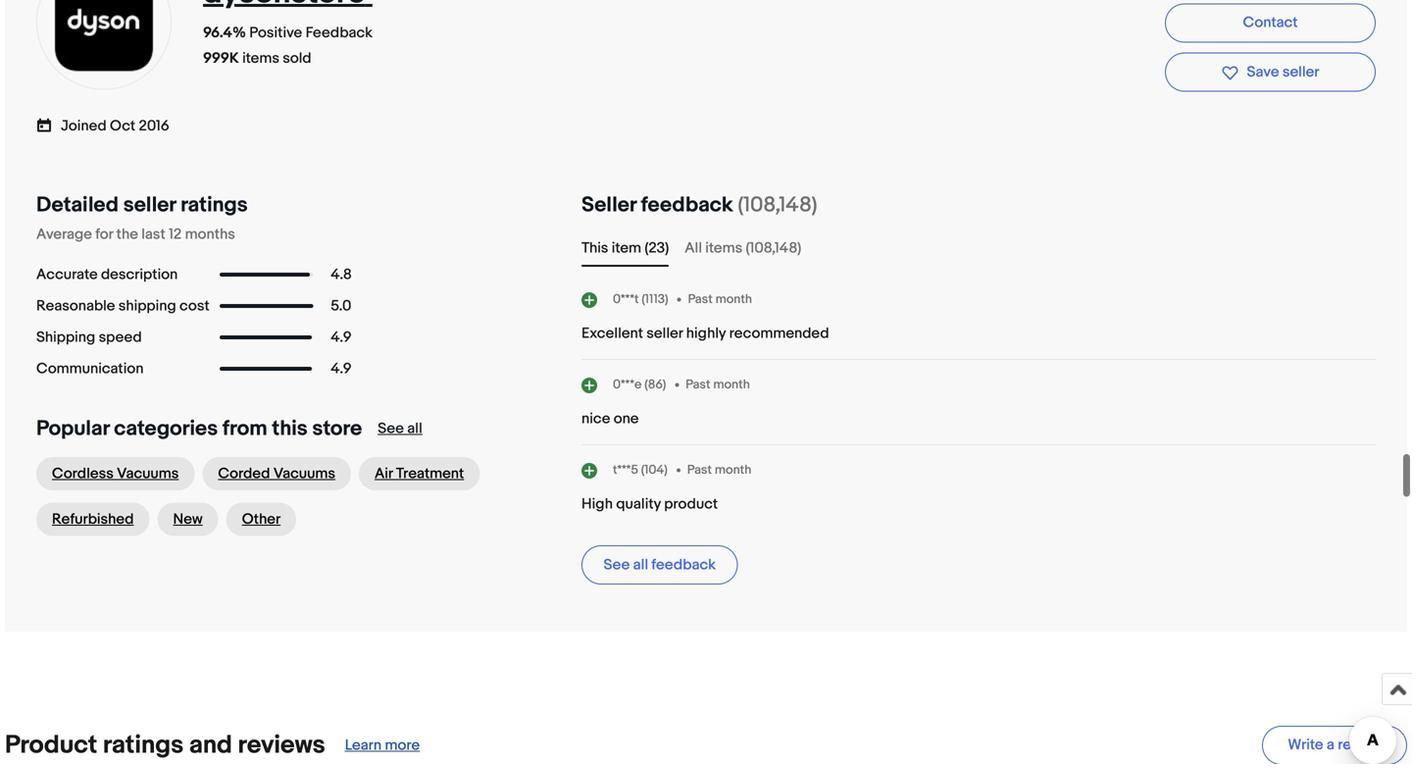 Task type: locate. For each thing, give the bounding box(es) containing it.
1 horizontal spatial seller
[[647, 325, 683, 343]]

feedback
[[306, 24, 373, 42]]

cordless
[[52, 465, 114, 483]]

(108,148) up all items (108,148)
[[738, 192, 818, 218]]

new
[[173, 511, 203, 528]]

2 vertical spatial seller
[[647, 325, 683, 343]]

(1113)
[[642, 292, 669, 307]]

save seller button
[[1166, 53, 1377, 92]]

cordless vacuums
[[52, 465, 179, 483]]

excellent
[[582, 325, 644, 343]]

1 vertical spatial past
[[686, 377, 711, 392]]

0 vertical spatial (108,148)
[[738, 192, 818, 218]]

past up excellent seller highly recommended
[[688, 292, 713, 307]]

past up product
[[688, 463, 712, 478]]

other
[[242, 511, 281, 528]]

2 vacuums from the left
[[274, 465, 336, 483]]

0 vertical spatial items
[[242, 50, 280, 67]]

past for seller
[[688, 292, 713, 307]]

corded vacuums link
[[202, 457, 351, 491]]

excellent seller highly recommended
[[582, 325, 830, 343]]

items down positive
[[242, 50, 280, 67]]

past month up product
[[688, 463, 752, 478]]

the
[[116, 226, 138, 243]]

past right the (86)
[[686, 377, 711, 392]]

0 vertical spatial all
[[407, 420, 423, 438]]

feedback down product
[[652, 556, 716, 574]]

past for one
[[686, 377, 711, 392]]

product
[[664, 496, 718, 513]]

learn more link
[[345, 737, 420, 755]]

feedback up the all
[[641, 192, 734, 218]]

corded
[[218, 465, 270, 483]]

items
[[242, 50, 280, 67], [706, 240, 743, 257]]

all for see all feedback
[[633, 556, 649, 574]]

review
[[1339, 736, 1382, 754]]

0 vertical spatial see
[[378, 420, 404, 438]]

past month up highly
[[688, 292, 753, 307]]

0 vertical spatial seller
[[1283, 63, 1320, 81]]

month up product
[[715, 463, 752, 478]]

1 horizontal spatial items
[[706, 240, 743, 257]]

more
[[385, 737, 420, 755]]

1 vertical spatial (108,148)
[[746, 240, 802, 257]]

1 vertical spatial seller
[[123, 192, 176, 218]]

all
[[685, 240, 702, 257]]

vacuums inside corded vacuums link
[[274, 465, 336, 483]]

seller
[[1283, 63, 1320, 81], [123, 192, 176, 218], [647, 325, 683, 343]]

treatment
[[396, 465, 464, 483]]

nice
[[582, 410, 611, 428]]

past
[[688, 292, 713, 307], [686, 377, 711, 392], [688, 463, 712, 478]]

month
[[716, 292, 753, 307], [714, 377, 750, 392], [715, 463, 752, 478]]

0 horizontal spatial items
[[242, 50, 280, 67]]

vacuums down "this"
[[274, 465, 336, 483]]

0 horizontal spatial vacuums
[[117, 465, 179, 483]]

vacuums down categories
[[117, 465, 179, 483]]

1 vertical spatial 4.9
[[331, 360, 352, 378]]

2 vertical spatial past
[[688, 463, 712, 478]]

2 horizontal spatial seller
[[1283, 63, 1320, 81]]

refurbished
[[52, 511, 134, 528]]

4.9 up the store
[[331, 360, 352, 378]]

ratings
[[181, 192, 248, 218], [103, 731, 184, 761]]

2 vertical spatial past month
[[688, 463, 752, 478]]

product
[[5, 731, 97, 761]]

1 vertical spatial month
[[714, 377, 750, 392]]

1 4.9 from the top
[[331, 329, 352, 346]]

items inside tab list
[[706, 240, 743, 257]]

feedback
[[641, 192, 734, 218], [652, 556, 716, 574]]

seller inside button
[[1283, 63, 1320, 81]]

text__icon wrapper image
[[36, 116, 61, 133]]

seller right the save
[[1283, 63, 1320, 81]]

seller up last
[[123, 192, 176, 218]]

from
[[223, 416, 268, 442]]

1 vacuums from the left
[[117, 465, 179, 483]]

see up the air
[[378, 420, 404, 438]]

see all link
[[378, 420, 423, 438]]

learn
[[345, 737, 382, 755]]

ratings left and at the bottom left of the page
[[103, 731, 184, 761]]

save
[[1248, 63, 1280, 81]]

seller
[[582, 192, 637, 218]]

learn more
[[345, 737, 420, 755]]

this item (23)
[[582, 240, 669, 257]]

store
[[312, 416, 362, 442]]

all
[[407, 420, 423, 438], [633, 556, 649, 574]]

air
[[375, 465, 393, 483]]

0 vertical spatial past month
[[688, 292, 753, 307]]

month for product
[[715, 463, 752, 478]]

all down quality
[[633, 556, 649, 574]]

seller for save
[[1283, 63, 1320, 81]]

average for the last 12 months
[[36, 226, 235, 243]]

average
[[36, 226, 92, 243]]

items right the all
[[706, 240, 743, 257]]

4.9 down 5.0
[[331, 329, 352, 346]]

1 horizontal spatial see
[[604, 556, 630, 574]]

1 vertical spatial feedback
[[652, 556, 716, 574]]

1 horizontal spatial vacuums
[[274, 465, 336, 483]]

past month
[[688, 292, 753, 307], [686, 377, 750, 392], [688, 463, 752, 478]]

ratings up months
[[181, 192, 248, 218]]

5.0
[[331, 297, 352, 315]]

(108,148) for seller feedback (108,148)
[[738, 192, 818, 218]]

1 vertical spatial items
[[706, 240, 743, 257]]

dysonstore image
[[35, 0, 173, 91]]

0 vertical spatial 4.9
[[331, 329, 352, 346]]

seller down (1113)
[[647, 325, 683, 343]]

see down the high
[[604, 556, 630, 574]]

(108,148) inside tab list
[[746, 240, 802, 257]]

vacuums inside cordless vacuums link
[[117, 465, 179, 483]]

0 horizontal spatial seller
[[123, 192, 176, 218]]

96.4%
[[203, 24, 246, 42]]

tab list containing this item (23)
[[582, 238, 1377, 259]]

past month for product
[[688, 463, 752, 478]]

write a review link
[[1263, 726, 1408, 764]]

tab list
[[582, 238, 1377, 259]]

(86)
[[645, 377, 666, 392]]

all up air treatment link
[[407, 420, 423, 438]]

accurate
[[36, 266, 98, 284]]

0 vertical spatial past
[[688, 292, 713, 307]]

seller for excellent
[[647, 325, 683, 343]]

positive
[[249, 24, 302, 42]]

0 vertical spatial month
[[716, 292, 753, 307]]

reasonable
[[36, 297, 115, 315]]

1 vertical spatial see
[[604, 556, 630, 574]]

(108,148) right the all
[[746, 240, 802, 257]]

month up highly
[[716, 292, 753, 307]]

last
[[142, 226, 166, 243]]

air treatment
[[375, 465, 464, 483]]

new link
[[157, 503, 219, 536]]

see for see all
[[378, 420, 404, 438]]

1 horizontal spatial all
[[633, 556, 649, 574]]

past month down highly
[[686, 377, 750, 392]]

2 4.9 from the top
[[331, 360, 352, 378]]

write a review
[[1289, 736, 1382, 754]]

month down highly
[[714, 377, 750, 392]]

2 vertical spatial month
[[715, 463, 752, 478]]

see
[[378, 420, 404, 438], [604, 556, 630, 574]]

0 horizontal spatial see
[[378, 420, 404, 438]]

0 vertical spatial feedback
[[641, 192, 734, 218]]

air treatment link
[[359, 457, 480, 491]]

0 horizontal spatial all
[[407, 420, 423, 438]]

vacuums
[[117, 465, 179, 483], [274, 465, 336, 483]]

and
[[189, 731, 232, 761]]

1 vertical spatial all
[[633, 556, 649, 574]]

96.4% positive feedback 999k items sold
[[203, 24, 373, 67]]

joined
[[61, 117, 107, 135]]

categories
[[114, 416, 218, 442]]



Task type: vqa. For each thing, say whether or not it's contained in the screenshot.
0***t
yes



Task type: describe. For each thing, give the bounding box(es) containing it.
see for see all feedback
[[604, 556, 630, 574]]

vacuums for corded vacuums
[[274, 465, 336, 483]]

2016
[[139, 117, 169, 135]]

all items (108,148)
[[685, 240, 802, 257]]

contact
[[1244, 14, 1299, 31]]

one
[[614, 410, 639, 428]]

detailed seller ratings
[[36, 192, 248, 218]]

accurate description
[[36, 266, 178, 284]]

(23)
[[645, 240, 669, 257]]

seller feedback (108,148)
[[582, 192, 818, 218]]

nice one
[[582, 410, 639, 428]]

4.8
[[331, 266, 352, 284]]

months
[[185, 226, 235, 243]]

(104)
[[641, 463, 668, 478]]

communication
[[36, 360, 144, 378]]

a
[[1327, 736, 1335, 754]]

past for quality
[[688, 463, 712, 478]]

cost
[[180, 297, 210, 315]]

past month for highly
[[688, 292, 753, 307]]

seller for detailed
[[123, 192, 176, 218]]

shipping
[[36, 329, 95, 346]]

0***t
[[613, 292, 639, 307]]

item
[[612, 240, 642, 257]]

high quality product
[[582, 496, 718, 513]]

recommended
[[730, 325, 830, 343]]

month for highly
[[716, 292, 753, 307]]

high
[[582, 496, 613, 513]]

see all feedback
[[604, 556, 716, 574]]

4.9 for shipping speed
[[331, 329, 352, 346]]

highly
[[687, 325, 726, 343]]

corded vacuums
[[218, 465, 336, 483]]

vacuums for cordless vacuums
[[117, 465, 179, 483]]

1 vertical spatial ratings
[[103, 731, 184, 761]]

this
[[272, 416, 308, 442]]

0***t (1113)
[[613, 292, 669, 307]]

refurbished link
[[36, 503, 150, 536]]

oct
[[110, 117, 135, 135]]

see all
[[378, 420, 423, 438]]

shipping
[[119, 297, 176, 315]]

1 vertical spatial past month
[[686, 377, 750, 392]]

0 vertical spatial ratings
[[181, 192, 248, 218]]

product ratings and reviews
[[5, 731, 325, 761]]

detailed
[[36, 192, 119, 218]]

t***5 (104)
[[613, 463, 668, 478]]

description
[[101, 266, 178, 284]]

t***5
[[613, 463, 639, 478]]

joined oct 2016
[[61, 117, 169, 135]]

shipping speed
[[36, 329, 142, 346]]

0***e
[[613, 377, 642, 392]]

all for see all
[[407, 420, 423, 438]]

this
[[582, 240, 609, 257]]

12
[[169, 226, 182, 243]]

other link
[[226, 503, 296, 536]]

see all feedback link
[[582, 546, 738, 585]]

0***e (86)
[[613, 377, 666, 392]]

write
[[1289, 736, 1324, 754]]

4.9 for communication
[[331, 360, 352, 378]]

items inside '96.4% positive feedback 999k items sold'
[[242, 50, 280, 67]]

sold
[[283, 50, 312, 67]]

popular
[[36, 416, 109, 442]]

save seller
[[1248, 63, 1320, 81]]

(108,148) for all items (108,148)
[[746, 240, 802, 257]]

quality
[[617, 496, 661, 513]]

for
[[95, 226, 113, 243]]

reasonable shipping cost
[[36, 297, 210, 315]]

reviews
[[238, 731, 325, 761]]

999k
[[203, 50, 239, 67]]

contact link
[[1166, 3, 1377, 43]]

popular categories from this store
[[36, 416, 362, 442]]

cordless vacuums link
[[36, 457, 195, 491]]

speed
[[99, 329, 142, 346]]



